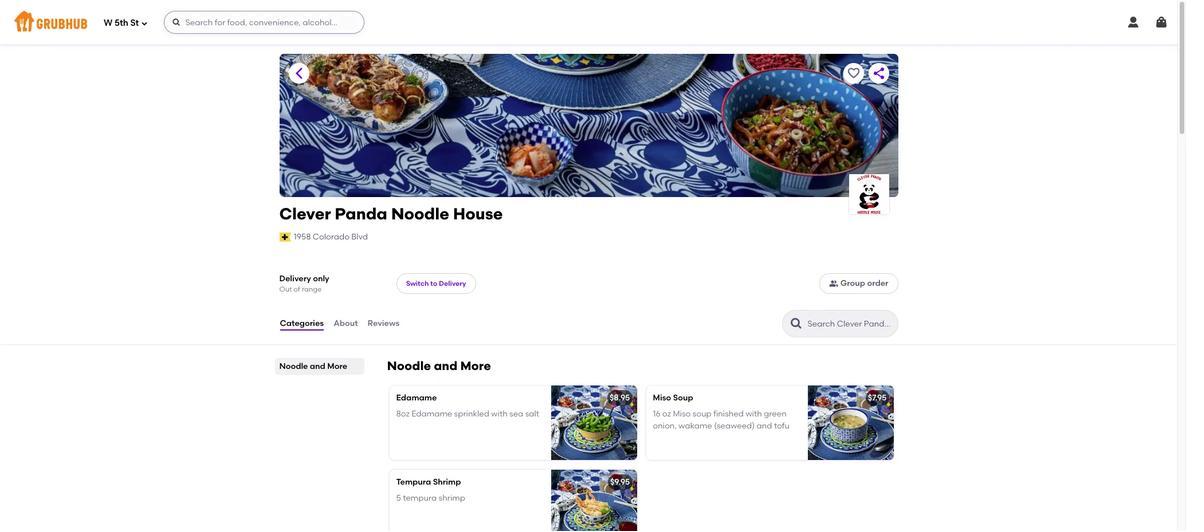 Task type: locate. For each thing, give the bounding box(es) containing it.
5 tempura shrimp
[[397, 494, 466, 504]]

save this restaurant image
[[847, 67, 861, 80]]

categories button
[[280, 303, 325, 345]]

2 horizontal spatial and
[[757, 421, 773, 431]]

delivery inside "switch to delivery" button
[[439, 280, 466, 288]]

svg image
[[1127, 15, 1141, 29], [1155, 15, 1169, 29], [172, 18, 181, 27]]

main navigation navigation
[[0, 0, 1178, 45]]

more down about button
[[328, 362, 348, 372]]

2 with from the left
[[746, 410, 763, 419]]

and
[[434, 359, 458, 373], [310, 362, 326, 372], [757, 421, 773, 431]]

order
[[868, 279, 889, 288]]

0 horizontal spatial svg image
[[172, 18, 181, 27]]

1 vertical spatial miso
[[673, 410, 691, 419]]

tofu
[[775, 421, 790, 431]]

1 horizontal spatial miso
[[673, 410, 691, 419]]

shrimp
[[433, 478, 461, 487]]

$9.95
[[611, 478, 630, 487]]

1 horizontal spatial delivery
[[439, 280, 466, 288]]

wakame
[[679, 421, 713, 431]]

0 vertical spatial miso
[[653, 393, 672, 403]]

2 horizontal spatial svg image
[[1155, 15, 1169, 29]]

switch to delivery button
[[397, 274, 476, 294]]

noodle inside tab
[[280, 362, 308, 372]]

caret left icon image
[[292, 67, 306, 80]]

miso right oz
[[673, 410, 691, 419]]

miso soup image
[[808, 386, 894, 460]]

group order
[[841, 279, 889, 288]]

(seaweed)
[[715, 421, 755, 431]]

noodle and more up 8oz edamame sprinkled with sea salt
[[387, 359, 491, 373]]

miso soup
[[653, 393, 694, 403]]

reviews button
[[367, 303, 400, 345]]

house
[[453, 204, 503, 224]]

delivery inside delivery only out of range
[[280, 274, 311, 284]]

and down "categories" button
[[310, 362, 326, 372]]

0 horizontal spatial delivery
[[280, 274, 311, 284]]

edamame up 8oz
[[397, 393, 437, 403]]

0 horizontal spatial noodle and more
[[280, 362, 348, 372]]

with left green
[[746, 410, 763, 419]]

blvd
[[352, 232, 368, 242]]

noodle and more
[[387, 359, 491, 373], [280, 362, 348, 372]]

with left sea
[[492, 410, 508, 419]]

0 horizontal spatial with
[[492, 410, 508, 419]]

5th
[[115, 18, 128, 28]]

noodle and more down "categories" button
[[280, 362, 348, 372]]

and down green
[[757, 421, 773, 431]]

16
[[653, 410, 661, 419]]

switch to delivery
[[406, 280, 466, 288]]

1 horizontal spatial svg image
[[1127, 15, 1141, 29]]

w 5th st
[[104, 18, 139, 28]]

of
[[294, 285, 300, 293]]

delivery
[[280, 274, 311, 284], [439, 280, 466, 288]]

0 horizontal spatial and
[[310, 362, 326, 372]]

more
[[461, 359, 491, 373], [328, 362, 348, 372]]

noodle
[[391, 204, 450, 224], [387, 359, 431, 373], [280, 362, 308, 372]]

more up sprinkled
[[461, 359, 491, 373]]

clever panda noodle house
[[280, 204, 503, 224]]

with
[[492, 410, 508, 419], [746, 410, 763, 419]]

0 horizontal spatial more
[[328, 362, 348, 372]]

$8.95
[[610, 393, 630, 403]]

miso up oz
[[653, 393, 672, 403]]

edamame
[[397, 393, 437, 403], [412, 410, 453, 419]]

sprinkled
[[454, 410, 490, 419]]

salt
[[526, 410, 540, 419]]

edamame right 8oz
[[412, 410, 453, 419]]

miso
[[653, 393, 672, 403], [673, 410, 691, 419]]

colorado
[[313, 232, 350, 242]]

delivery up of
[[280, 274, 311, 284]]

about button
[[333, 303, 359, 345]]

delivery only out of range
[[280, 274, 330, 293]]

Search for food, convenience, alcohol... search field
[[164, 11, 365, 34]]

group
[[841, 279, 866, 288]]

0 horizontal spatial miso
[[653, 393, 672, 403]]

delivery right 'to'
[[439, 280, 466, 288]]

0 vertical spatial edamame
[[397, 393, 437, 403]]

and up 8oz edamame sprinkled with sea salt
[[434, 359, 458, 373]]

with inside 16 oz miso soup finished with green onion, wakame (seaweed) and tofu
[[746, 410, 763, 419]]

1 horizontal spatial with
[[746, 410, 763, 419]]

green
[[764, 410, 787, 419]]



Task type: vqa. For each thing, say whether or not it's contained in the screenshot.
Group
yes



Task type: describe. For each thing, give the bounding box(es) containing it.
out
[[280, 285, 292, 293]]

sea
[[510, 410, 524, 419]]

svg image
[[141, 20, 148, 27]]

tempura shrimp image
[[551, 470, 637, 532]]

only
[[313, 274, 330, 284]]

share icon image
[[872, 67, 886, 80]]

8oz edamame sprinkled with sea salt
[[397, 410, 540, 419]]

$7.95
[[869, 393, 887, 403]]

tempura shrimp
[[397, 478, 461, 487]]

onion,
[[653, 421, 677, 431]]

noodle and more inside tab
[[280, 362, 348, 372]]

1 horizontal spatial and
[[434, 359, 458, 373]]

switch
[[406, 280, 429, 288]]

and inside 16 oz miso soup finished with green onion, wakame (seaweed) and tofu
[[757, 421, 773, 431]]

1958 colorado blvd button
[[293, 231, 369, 244]]

1 horizontal spatial noodle and more
[[387, 359, 491, 373]]

save this restaurant button
[[844, 63, 864, 84]]

clever
[[280, 204, 331, 224]]

subscription pass image
[[280, 233, 291, 242]]

1958
[[294, 232, 311, 242]]

1 horizontal spatial more
[[461, 359, 491, 373]]

people icon image
[[830, 279, 839, 288]]

range
[[302, 285, 322, 293]]

noodle and more tab
[[280, 361, 360, 373]]

clever panda noodle house logo image
[[849, 174, 890, 214]]

miso inside 16 oz miso soup finished with green onion, wakame (seaweed) and tofu
[[673, 410, 691, 419]]

tempura
[[397, 478, 431, 487]]

panda
[[335, 204, 388, 224]]

shrimp
[[439, 494, 466, 504]]

search icon image
[[790, 317, 804, 331]]

and inside noodle and more tab
[[310, 362, 326, 372]]

oz
[[663, 410, 672, 419]]

5
[[397, 494, 401, 504]]

to
[[431, 280, 438, 288]]

1958 colorado blvd
[[294, 232, 368, 242]]

soup
[[674, 393, 694, 403]]

tempura
[[403, 494, 437, 504]]

edamame image
[[551, 386, 637, 460]]

finished
[[714, 410, 744, 419]]

more inside tab
[[328, 362, 348, 372]]

Search Clever Panda Noodle House search field
[[807, 319, 895, 330]]

16 oz miso soup finished with green onion, wakame (seaweed) and tofu
[[653, 410, 790, 431]]

about
[[334, 319, 358, 328]]

categories
[[280, 319, 324, 328]]

st
[[130, 18, 139, 28]]

w
[[104, 18, 113, 28]]

group order button
[[820, 274, 899, 294]]

reviews
[[368, 319, 400, 328]]

8oz
[[397, 410, 410, 419]]

1 with from the left
[[492, 410, 508, 419]]

soup
[[693, 410, 712, 419]]

1 vertical spatial edamame
[[412, 410, 453, 419]]



